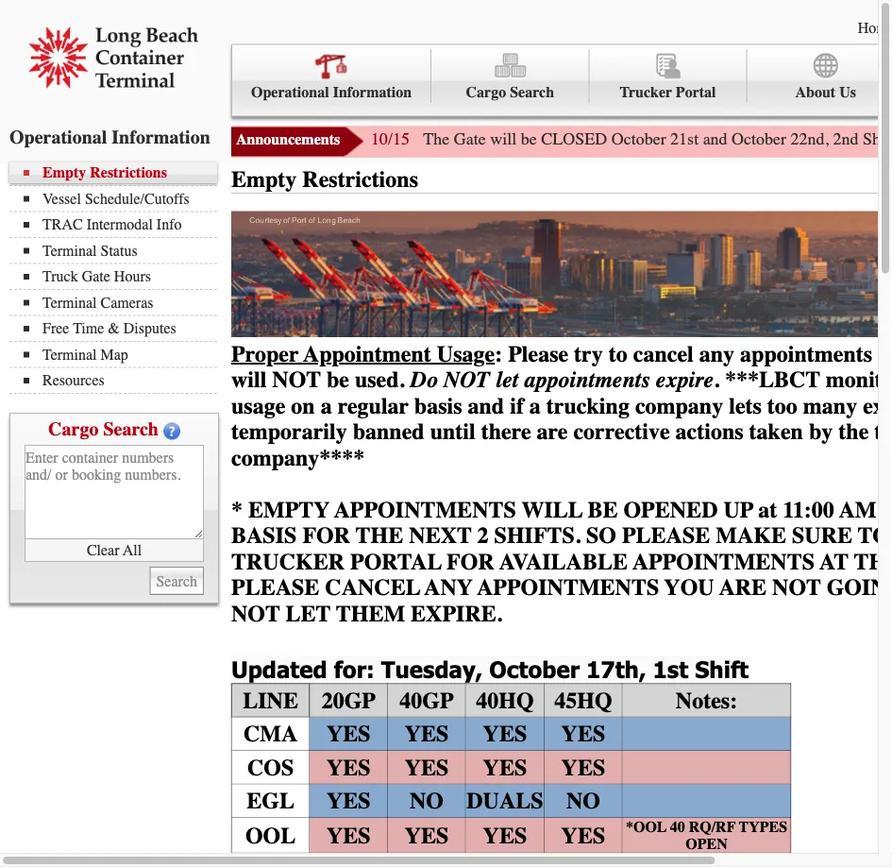 Task type: describe. For each thing, give the bounding box(es) containing it.
free time & disputes link
[[24, 320, 217, 337]]

1 terminal from the top
[[43, 242, 97, 259]]

rq/rf
[[689, 818, 736, 836]]

notes:
[[676, 688, 738, 714]]

restrictions for empty restrictions vessel schedule/cutoffs trac intermodal info terminal status truck gate hours terminal cameras free time & disputes terminal map resources
[[90, 164, 167, 181]]

1 vertical spatial cargo
[[48, 419, 99, 440]]

closed
[[542, 129, 608, 149]]

: please try to cancel any appointments ah
[[232, 341, 893, 393]]

all
[[123, 542, 142, 559]]

proper appointment usage
[[232, 341, 495, 367]]

updated
[[232, 655, 328, 683]]

22nd,
[[791, 129, 830, 149]]

portal
[[676, 84, 717, 101]]

empty restrictions vessel schedule/cutoffs trac intermodal info terminal status truck gate hours terminal cameras free time & disputes terminal map resources
[[43, 164, 190, 389]]

1 no from the left
[[410, 788, 444, 814]]

0 vertical spatial shift
[[864, 129, 893, 149]]

&
[[108, 320, 120, 337]]

cameras
[[101, 294, 154, 311]]

operational information link
[[232, 50, 432, 103]]

menu bar containing empty restrictions
[[9, 162, 227, 394]]

clear
[[87, 542, 120, 559]]

appointments
[[335, 497, 517, 523]]

please
[[509, 341, 569, 367]]

11:00
[[783, 497, 835, 523]]

Enter container numbers and/ or booking numbers.  text field
[[25, 445, 204, 540]]

cargo search link
[[432, 50, 590, 103]]

tuesday,
[[382, 655, 483, 683]]

open
[[686, 836, 728, 853]]

types
[[740, 818, 788, 836]]

time
[[73, 320, 104, 337]]

empty for empty restrictions vessel schedule/cutoffs trac intermodal info terminal status truck gate hours terminal cameras free time & disputes terminal map resources
[[43, 164, 86, 181]]

1 vertical spatial shift
[[696, 655, 749, 683]]

clear all
[[87, 542, 142, 559]]

do
[[411, 367, 438, 393]]

expire
[[656, 367, 714, 393]]

proper
[[232, 341, 299, 367]]

cos
[[248, 755, 294, 781]]

cargo search inside menu bar
[[466, 84, 555, 101]]

*ool 40 rq/rf types open
[[626, 818, 788, 853]]

0 vertical spatial search
[[510, 84, 555, 101]]

*
[[232, 497, 243, 523]]

vessel
[[43, 190, 81, 207]]

0 horizontal spatial appointments
[[525, 367, 651, 393]]

***lbct
[[726, 367, 821, 393]]

be
[[521, 129, 537, 149]]

3 terminal from the top
[[43, 346, 97, 363]]

terminal status link
[[24, 242, 217, 259]]

0 horizontal spatial cargo search
[[48, 419, 159, 440]]

20gp
[[322, 688, 376, 714]]

free
[[43, 320, 69, 337]]

about
[[796, 84, 836, 101]]

0 vertical spatial gate
[[454, 129, 486, 149]]

ool
[[246, 823, 296, 849]]

clear all button
[[25, 540, 204, 562]]

21st
[[671, 129, 699, 149]]

empty restrictions
[[232, 167, 419, 193]]

trucker
[[620, 84, 673, 101]]

hours
[[114, 268, 151, 285]]

the
[[424, 129, 450, 149]]

terminal cameras link
[[24, 294, 217, 311]]

45hq
[[555, 688, 613, 714]]

egl
[[247, 788, 295, 814]]

resources
[[43, 372, 105, 389]]

will
[[491, 129, 517, 149]]

cancel
[[634, 341, 694, 367]]

be
[[588, 497, 618, 523]]

resources link
[[24, 372, 217, 389]]

up
[[724, 497, 754, 523]]

line
[[243, 688, 299, 714]]

and
[[704, 129, 728, 149]]

40hq
[[477, 688, 534, 714]]

duals
[[467, 788, 544, 814]]

will
[[522, 497, 583, 523]]

home
[[859, 19, 893, 36]]

info
[[157, 216, 182, 233]]

10/15 the gate will be closed october 21st and october 22nd, 2nd shift
[[371, 129, 893, 149]]

status
[[101, 242, 138, 259]]

17th,
[[587, 655, 647, 683]]

appointment
[[304, 341, 432, 367]]

monito
[[827, 367, 893, 393]]

2 horizontal spatial october
[[732, 129, 787, 149]]



Task type: vqa. For each thing, say whether or not it's contained in the screenshot.
Privacy Policy
no



Task type: locate. For each thing, give the bounding box(es) containing it.
am
[[840, 497, 877, 523]]

yes
[[327, 721, 371, 747], [405, 721, 449, 747], [483, 721, 528, 747], [562, 721, 606, 747], [327, 755, 371, 781], [405, 755, 449, 781], [483, 755, 528, 781], [562, 755, 606, 781], [327, 788, 371, 814], [327, 823, 371, 849], [405, 823, 449, 849], [483, 823, 528, 849], [562, 823, 606, 849]]

gate down 'status'
[[82, 268, 110, 285]]

1 vertical spatial information
[[112, 126, 211, 148]]

0 vertical spatial operational information
[[251, 84, 412, 101]]

2 no from the left
[[567, 788, 601, 814]]

cma
[[244, 721, 298, 747]]

october left 21st at top right
[[612, 129, 667, 149]]

no
[[410, 788, 444, 814], [567, 788, 601, 814]]

restrictions
[[90, 164, 167, 181], [303, 167, 419, 193]]

1 horizontal spatial restrictions
[[303, 167, 419, 193]]

operational up vessel in the left of the page
[[9, 126, 107, 148]]

operational information up "empty restrictions" link
[[9, 126, 211, 148]]

empty down announcements
[[232, 167, 297, 193]]

0 horizontal spatial menu bar
[[9, 162, 227, 394]]

restrictions down 10/15
[[303, 167, 419, 193]]

us
[[840, 84, 857, 101]]

truck gate hours link
[[24, 268, 217, 285]]

1 horizontal spatial gate
[[454, 129, 486, 149]]

empty up vessel in the left of the page
[[43, 164, 86, 181]]

2 vertical spatial terminal
[[43, 346, 97, 363]]

1 horizontal spatial menu bar
[[232, 44, 893, 117]]

trac intermodal info link
[[24, 216, 217, 233]]

0 horizontal spatial search
[[103, 419, 159, 440]]

0 vertical spatial cargo
[[466, 84, 507, 101]]

1 vertical spatial search
[[103, 419, 159, 440]]

announcements
[[236, 131, 340, 148]]

1 horizontal spatial operational
[[251, 84, 329, 101]]

terminal
[[43, 242, 97, 259], [43, 294, 97, 311], [43, 346, 97, 363]]

no right duals in the bottom of the page
[[567, 788, 601, 814]]

1 vertical spatial menu bar
[[9, 162, 227, 394]]

updated for: tuesday, october 17th, 1st shift
[[232, 655, 749, 683]]

for:
[[334, 655, 375, 683]]

information up "empty restrictions" link
[[112, 126, 211, 148]]

operational
[[251, 84, 329, 101], [9, 126, 107, 148]]

terminal up resources
[[43, 346, 97, 363]]

restrictions for empty restrictions
[[303, 167, 419, 193]]

schedule/cutoffs
[[85, 190, 190, 207]]

about us
[[796, 84, 857, 101]]

menu bar containing operational information
[[232, 44, 893, 117]]

usage
[[437, 341, 495, 367]]

trac
[[43, 216, 83, 233]]

terminal down truck
[[43, 294, 97, 311]]

appointments inside : please try to cancel any appointments ah
[[741, 341, 873, 367]]

home link
[[859, 19, 893, 36]]

empty inside empty restrictions vessel schedule/cutoffs trac intermodal info terminal status truck gate hours terminal cameras free time & disputes terminal map resources
[[43, 164, 86, 181]]

1 horizontal spatial search
[[510, 84, 555, 101]]

1 horizontal spatial cargo search
[[466, 84, 555, 101]]

not
[[444, 367, 491, 393]]

at
[[759, 497, 778, 523]]

1 vertical spatial gate
[[82, 268, 110, 285]]

cargo search down "resources" link
[[48, 419, 159, 440]]

empty restrictions link
[[24, 164, 217, 181]]

cargo up 'will'
[[466, 84, 507, 101]]

. ***lbct monito
[[232, 367, 893, 471]]

1 vertical spatial cargo search
[[48, 419, 159, 440]]

40
[[671, 818, 686, 836]]

0 horizontal spatial restrictions
[[90, 164, 167, 181]]

0 vertical spatial terminal
[[43, 242, 97, 259]]

0 horizontal spatial information
[[112, 126, 211, 148]]

1 horizontal spatial empty
[[232, 167, 297, 193]]

try
[[575, 341, 604, 367]]

terminal map link
[[24, 346, 217, 363]]

0 vertical spatial operational
[[251, 84, 329, 101]]

intermodal
[[87, 216, 153, 233]]

1 horizontal spatial shift
[[864, 129, 893, 149]]

0 horizontal spatial gate
[[82, 268, 110, 285]]

operational information up announcements
[[251, 84, 412, 101]]

opened
[[624, 497, 719, 523]]

cargo search
[[466, 84, 555, 101], [48, 419, 159, 440]]

trucker portal
[[620, 84, 717, 101]]

october up 40hq
[[490, 655, 580, 683]]

restrictions up vessel schedule/cutoffs link
[[90, 164, 167, 181]]

empty
[[43, 164, 86, 181], [232, 167, 297, 193]]

gate
[[454, 129, 486, 149], [82, 268, 110, 285]]

empty for empty restrictions
[[232, 167, 297, 193]]

restrictions inside empty restrictions vessel schedule/cutoffs trac intermodal info terminal status truck gate hours terminal cameras free time & disputes terminal map resources
[[90, 164, 167, 181]]

1 horizontal spatial appointments
[[741, 341, 873, 367]]

0 horizontal spatial empty
[[43, 164, 86, 181]]

cargo down resources
[[48, 419, 99, 440]]

search
[[510, 84, 555, 101], [103, 419, 159, 440]]

.
[[714, 367, 720, 393]]

0 horizontal spatial shift
[[696, 655, 749, 683]]

information up 10/15
[[333, 84, 412, 101]]

about us link
[[748, 50, 893, 103]]

shift right 2nd
[[864, 129, 893, 149]]

0 horizontal spatial operational information
[[9, 126, 211, 148]]

october
[[612, 129, 667, 149], [732, 129, 787, 149], [490, 655, 580, 683]]

terminal down 'trac'
[[43, 242, 97, 259]]

*ool
[[626, 818, 667, 836]]

information
[[333, 84, 412, 101], [112, 126, 211, 148]]

:
[[495, 341, 503, 367]]

gate inside empty restrictions vessel schedule/cutoffs trac intermodal info terminal status truck gate hours terminal cameras free time & disputes terminal map resources
[[82, 268, 110, 285]]

any
[[700, 341, 735, 367]]

cargo search up 'will'
[[466, 84, 555, 101]]

operational information
[[251, 84, 412, 101], [9, 126, 211, 148]]

truck
[[43, 268, 78, 285]]

vessel schedule/cutoffs link
[[24, 190, 217, 207]]

empty
[[249, 497, 330, 523]]

no left duals in the bottom of the page
[[410, 788, 444, 814]]

appointments
[[741, 341, 873, 367], [525, 367, 651, 393]]

operational up announcements
[[251, 84, 329, 101]]

disputes
[[124, 320, 177, 337]]

menu bar
[[232, 44, 893, 117], [9, 162, 227, 394]]

* empty appointments will be opened up at 11:00 am o
[[232, 497, 893, 627]]

1 vertical spatial terminal
[[43, 294, 97, 311]]

to
[[609, 341, 628, 367]]

0 horizontal spatial operational
[[9, 126, 107, 148]]

search down "resources" link
[[103, 419, 159, 440]]

0 vertical spatial menu bar
[[232, 44, 893, 117]]

1 vertical spatial operational information
[[9, 126, 211, 148]]

None submit
[[150, 567, 204, 595]]

0 vertical spatial information
[[333, 84, 412, 101]]

1 horizontal spatial october
[[612, 129, 667, 149]]

0 horizontal spatial no
[[410, 788, 444, 814]]

10/15
[[371, 129, 410, 149]]

trucker portal link
[[590, 50, 748, 103]]

1 horizontal spatial operational information
[[251, 84, 412, 101]]

shift up notes:
[[696, 655, 749, 683]]

0 vertical spatial cargo search
[[466, 84, 555, 101]]

1 horizontal spatial cargo
[[466, 84, 507, 101]]

1st
[[653, 655, 689, 683]]

1 vertical spatial operational
[[9, 126, 107, 148]]

o
[[883, 497, 893, 523]]

let
[[496, 367, 519, 393]]

0 horizontal spatial cargo
[[48, 419, 99, 440]]

october right and
[[732, 129, 787, 149]]

ah
[[879, 341, 893, 367]]

search up be
[[510, 84, 555, 101]]

1 horizontal spatial no
[[567, 788, 601, 814]]

do not let appointments expire
[[411, 367, 714, 393]]

0 horizontal spatial october
[[490, 655, 580, 683]]

1 horizontal spatial information
[[333, 84, 412, 101]]

gate right "the"
[[454, 129, 486, 149]]

40gp
[[400, 688, 454, 714]]

2 terminal from the top
[[43, 294, 97, 311]]



